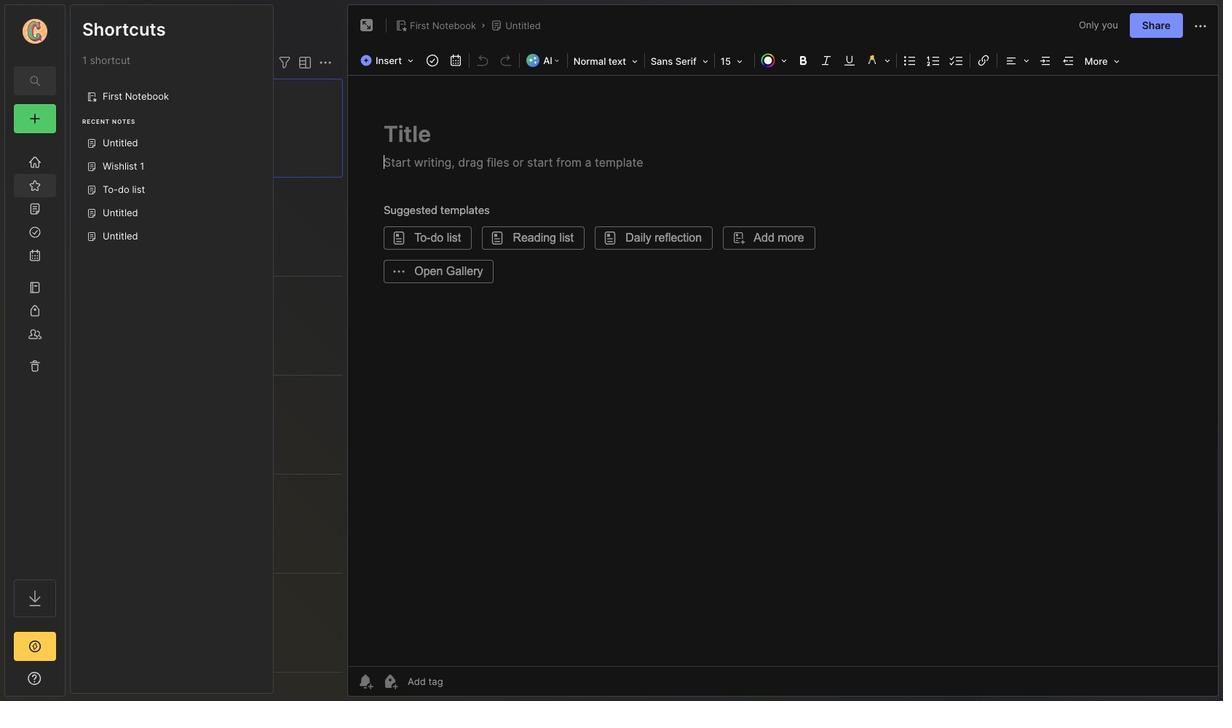 Task type: describe. For each thing, give the bounding box(es) containing it.
checklist image
[[946, 50, 967, 71]]

click to expand image
[[64, 674, 75, 692]]

WHAT'S NEW field
[[5, 667, 65, 690]]

note window element
[[347, 4, 1219, 697]]

highlight image
[[861, 50, 895, 71]]

italic image
[[816, 50, 836, 71]]

home image
[[28, 155, 42, 170]]

alignment image
[[999, 50, 1034, 71]]

bulleted list image
[[900, 50, 920, 71]]

add a reminder image
[[357, 673, 374, 690]]

heading level image
[[569, 51, 643, 70]]



Task type: locate. For each thing, give the bounding box(es) containing it.
outdent image
[[1058, 50, 1079, 71]]

insert link image
[[973, 50, 994, 71]]

add tag image
[[382, 673, 399, 690]]

calendar event image
[[446, 50, 466, 71]]

indent image
[[1035, 50, 1056, 71]]

numbered list image
[[923, 50, 943, 71]]

underline image
[[839, 50, 860, 71]]

font family image
[[646, 51, 713, 70]]

insert image
[[357, 51, 421, 70]]

font color image
[[756, 50, 791, 71]]

upgrade image
[[26, 638, 44, 655]]

more image
[[1080, 51, 1124, 70]]

Account field
[[5, 17, 65, 46]]

task image
[[422, 50, 443, 71]]

tree inside main element
[[5, 142, 65, 566]]

main element
[[0, 0, 70, 701]]

expand note image
[[358, 17, 376, 34]]

Note Editor text field
[[348, 75, 1218, 666]]

edit search image
[[26, 72, 44, 90]]

account image
[[23, 19, 47, 44]]

tree
[[5, 142, 65, 566]]

font size image
[[716, 51, 753, 70]]

bold image
[[793, 50, 813, 71]]



Task type: vqa. For each thing, say whether or not it's contained in the screenshot.
... on the left of page
no



